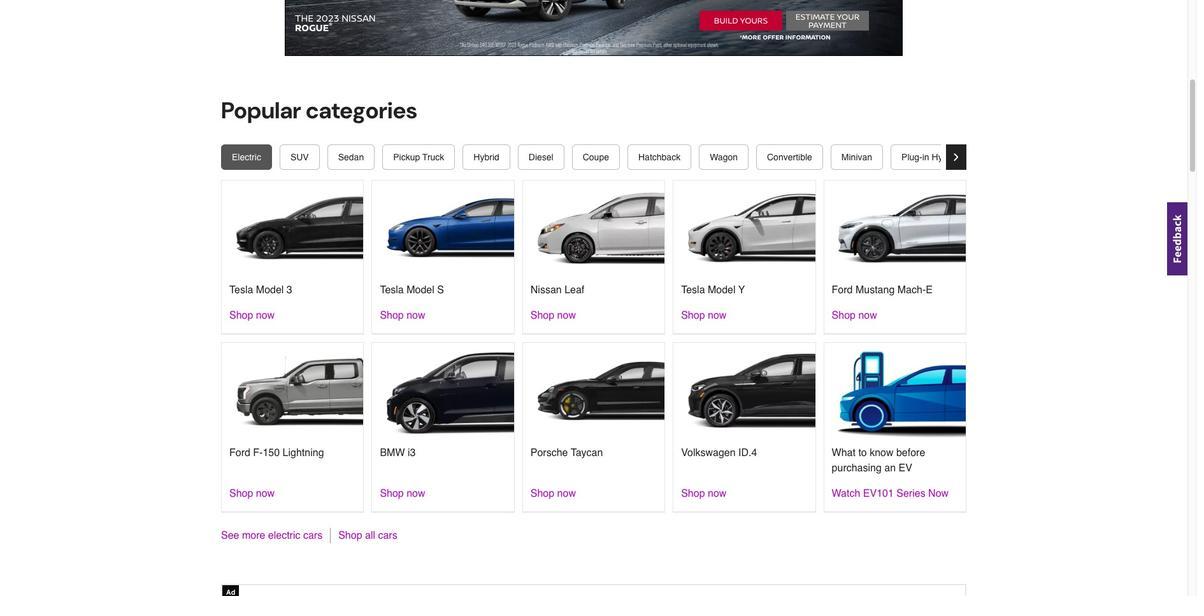 Task type: vqa. For each thing, say whether or not it's contained in the screenshot.
the Open Feedback Image
yes



Task type: describe. For each thing, give the bounding box(es) containing it.
advertisement element
[[285, 0, 903, 56]]



Task type: locate. For each thing, give the bounding box(es) containing it.
open feedback image
[[1167, 202, 1188, 276]]



